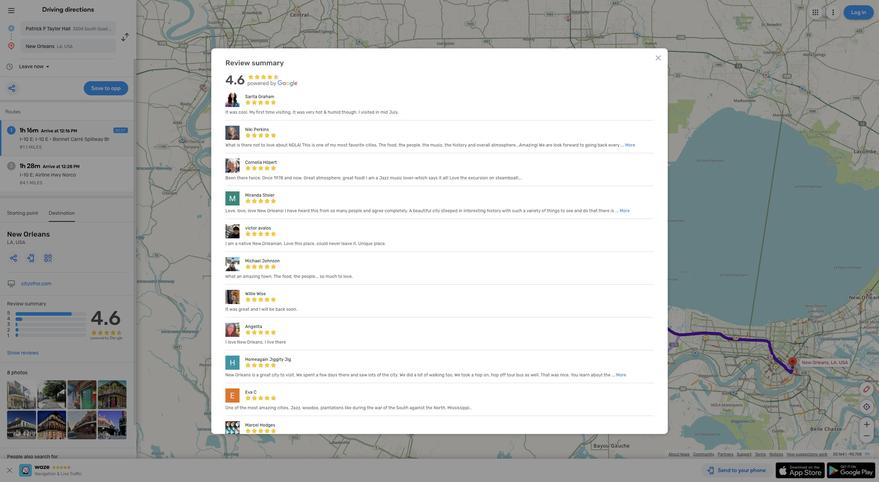 Task type: vqa. For each thing, say whether or not it's contained in the screenshot.
F
yes



Task type: describe. For each thing, give the bounding box(es) containing it.
image 7 of new orleans, new orleans image
[[67, 411, 96, 440]]

1 horizontal spatial review
[[225, 58, 250, 67]]

town.
[[261, 274, 273, 279]]

a right the took
[[471, 373, 474, 378]]

support
[[737, 452, 752, 457]]

was left 'very'
[[297, 110, 305, 115]]

starting
[[7, 210, 25, 216]]

says
[[429, 176, 438, 181]]

1 horizontal spatial ...
[[615, 209, 619, 214]]

traffic
[[70, 472, 82, 477]]

we left are
[[539, 143, 545, 148]]

0 horizontal spatial review
[[7, 301, 23, 307]]

8
[[7, 370, 10, 376]]

show
[[7, 350, 20, 356]]

new orleans is a great city to visit. we spent a few days there and saw lots of the city. we did a lot of walking too. we took a hop on, hop off tour bus as well. that was nice. you learn about the ... more
[[225, 373, 626, 378]]

angelita
[[245, 325, 262, 329]]

spillway
[[84, 136, 103, 142]]

cornelia hilpert
[[245, 160, 277, 165]]

10 left e
[[39, 136, 44, 142]]

love.
[[344, 274, 353, 279]]

i- left e
[[35, 136, 39, 142]]

0 horizontal spatial the
[[274, 274, 281, 279]]

it for sarita graham
[[225, 110, 228, 115]]

0 vertical spatial usa
[[64, 44, 73, 49]]

plantations
[[321, 406, 344, 411]]

1 horizontal spatial so
[[330, 209, 335, 214]]

0 vertical spatial review summary
[[225, 58, 284, 67]]

i love new orleans, i live there
[[225, 340, 286, 345]]

few
[[319, 373, 327, 378]]

0 vertical spatial &
[[324, 110, 327, 115]]

see
[[566, 209, 573, 214]]

i am a native new orleanian. love this place, could never leave it. unique place.
[[225, 241, 386, 246]]

sarita graham
[[245, 94, 274, 99]]

best
[[116, 129, 126, 133]]

a left few
[[316, 373, 318, 378]]

show reviews
[[7, 350, 39, 356]]

5 4 3 2 1
[[7, 310, 10, 339]]

0 vertical spatial 4.6
[[225, 73, 245, 88]]

lot
[[418, 373, 423, 378]]

homeagain jiggity jig
[[245, 357, 291, 362]]

from
[[320, 209, 329, 214]]

0 vertical spatial orleans,
[[247, 340, 264, 345]]

1 vertical spatial back
[[276, 307, 285, 312]]

now
[[34, 64, 44, 70]]

1 vertical spatial la,
[[7, 240, 14, 246]]

0 vertical spatial 2
[[10, 163, 13, 169]]

there left not
[[241, 143, 252, 148]]

12:16
[[60, 129, 70, 134]]

1 horizontal spatial summary
[[252, 58, 284, 67]]

once
[[262, 176, 273, 181]]

is left not
[[237, 143, 240, 148]]

image 3 of new orleans, new orleans image
[[67, 381, 96, 409]]

the left north,
[[426, 406, 433, 411]]

marcel
[[245, 423, 259, 428]]

the right 'learn'
[[604, 373, 611, 378]]

unique
[[358, 241, 373, 246]]

place.
[[374, 241, 386, 246]]

location image
[[7, 42, 16, 50]]

0 vertical spatial most
[[337, 143, 348, 148]]

2 vertical spatial usa
[[839, 360, 848, 365]]

is left one at left
[[312, 143, 315, 148]]

is right that
[[611, 209, 614, 214]]

image 8 of new orleans, new orleans image
[[98, 411, 127, 440]]

of left things
[[542, 209, 546, 214]]

off
[[500, 373, 506, 378]]

x image
[[654, 54, 663, 62]]

arrive for 1h 28m
[[43, 164, 55, 169]]

image 4 of new orleans, new orleans image
[[98, 381, 127, 409]]

leave
[[341, 241, 352, 246]]

1 vertical spatial food,
[[282, 274, 293, 279]]

to right not
[[261, 143, 265, 148]]

2 horizontal spatial great
[[343, 176, 354, 181]]

of right "lots"
[[377, 373, 381, 378]]

pm for 28m
[[73, 164, 80, 169]]

leave
[[19, 64, 33, 70]]

0 vertical spatial amazing
[[243, 274, 260, 279]]

1 horizontal spatial la,
[[57, 44, 63, 49]]

and left overall in the top of the page
[[468, 143, 476, 148]]

eva c
[[245, 390, 257, 395]]

3
[[7, 322, 10, 328]]

learn
[[580, 373, 590, 378]]

niki
[[245, 127, 253, 132]]

i-10 e; i-10 e • bonnet carré spillway br 81.1 miles
[[20, 136, 110, 150]]

was left the cool. on the top of the page
[[229, 110, 237, 115]]

0 vertical spatial in
[[376, 110, 379, 115]]

1h 28m arrive at 12:28 pm
[[20, 162, 80, 170]]

0 horizontal spatial city
[[272, 373, 279, 378]]

a left lot
[[414, 373, 416, 378]]

steeped
[[441, 209, 458, 214]]

2 vertical spatial more
[[616, 373, 626, 378]]

days
[[328, 373, 337, 378]]

8 photos
[[7, 370, 27, 376]]

been there twice. once 1978 and now. great atmosphere, great food! i am a jazz music lover-which says it all! love the excursion on steamboat!...
[[225, 176, 522, 181]]

at for 28m
[[56, 164, 60, 169]]

1 vertical spatial more
[[620, 209, 630, 214]]

to left going
[[580, 143, 584, 148]]

atmosphere...amazing!
[[491, 143, 538, 148]]

favorite
[[349, 143, 364, 148]]

what for what is there not to love about nola! this is one of my most favorite cities. the food, the people, the music, the history and overall atmosphere...amazing! we are look forward to going back every ... more
[[225, 143, 236, 148]]

10 for 28m
[[23, 172, 29, 178]]

0 horizontal spatial &
[[57, 472, 60, 477]]

1h for 1h 16m
[[20, 127, 26, 134]]

steamboat!...
[[495, 176, 522, 181]]

driving
[[42, 6, 63, 13]]

cool.
[[239, 110, 248, 115]]

terms
[[755, 452, 766, 457]]

the left war in the bottom left of the page
[[367, 406, 374, 411]]

and right 1978
[[284, 176, 292, 181]]

such
[[512, 209, 522, 214]]

zoom in image
[[862, 420, 871, 429]]

was left the will
[[229, 307, 237, 312]]

we right "visit."
[[296, 373, 302, 378]]

and left saw
[[351, 373, 358, 378]]

e
[[45, 136, 48, 142]]

i-10 e; airline hwy norco 84.1 miles
[[20, 172, 76, 186]]

visit.
[[286, 373, 295, 378]]

1 horizontal spatial love
[[248, 209, 256, 214]]

0 horizontal spatial about
[[276, 143, 288, 148]]

how
[[787, 452, 795, 457]]

it was great and i will be back soon.
[[225, 307, 297, 312]]

a right such
[[523, 209, 526, 214]]

visiting.
[[276, 110, 292, 115]]

you
[[571, 373, 578, 378]]

photos
[[11, 370, 27, 376]]

1 horizontal spatial food,
[[387, 143, 398, 148]]

the left music,
[[422, 143, 429, 148]]

0 horizontal spatial 4.6
[[91, 307, 121, 330]]

of right lot
[[424, 373, 428, 378]]

2 vertical spatial great
[[260, 373, 271, 378]]

lots
[[368, 373, 376, 378]]

0 vertical spatial love
[[266, 143, 275, 148]]

interesting
[[464, 209, 486, 214]]

clock image
[[5, 63, 14, 71]]

1 vertical spatial review summary
[[7, 301, 46, 307]]

0 horizontal spatial summary
[[25, 301, 46, 307]]

1 vertical spatial history
[[487, 209, 501, 214]]

link image
[[865, 451, 870, 457]]

of left my
[[325, 143, 329, 148]]

partners link
[[718, 452, 733, 457]]

one
[[225, 406, 233, 411]]

to left "visit."
[[280, 373, 285, 378]]

suggestions
[[796, 452, 818, 457]]

jazz
[[379, 176, 389, 181]]

hodges
[[260, 423, 275, 428]]

is down homeagain
[[252, 373, 255, 378]]

of right one
[[235, 406, 239, 411]]

humid
[[328, 110, 341, 115]]

1 vertical spatial orleans
[[23, 230, 50, 239]]

new orleans, la, usa
[[802, 360, 848, 365]]

patrick f taylor hall
[[26, 26, 70, 32]]

norco
[[62, 172, 76, 178]]

willie
[[245, 292, 256, 297]]

0 horizontal spatial most
[[248, 406, 258, 411]]

0 horizontal spatial history
[[453, 143, 467, 148]]

not
[[253, 143, 260, 148]]

a left native at left bottom
[[235, 241, 238, 246]]

10 for 16m
[[23, 136, 29, 142]]

0 vertical spatial the
[[379, 143, 386, 148]]

to left see
[[561, 209, 565, 214]]

what is there not to love about nola! this is one of my most favorite cities. the food, the people, the music, the history and overall atmosphere...amazing! we are look forward to going back every ... more
[[225, 143, 635, 148]]

love,
[[237, 209, 247, 214]]

navigation & live traffic
[[35, 472, 82, 477]]

30.164 | -90.758
[[833, 452, 862, 457]]

0 vertical spatial cities.
[[366, 143, 378, 148]]

city.
[[390, 373, 399, 378]]

nola!
[[289, 143, 301, 148]]

notices
[[770, 452, 783, 457]]

a left jazz
[[376, 176, 378, 181]]

0 vertical spatial more
[[625, 143, 635, 148]]

bus
[[516, 373, 524, 378]]

pencil image
[[863, 385, 871, 394]]

people...
[[302, 274, 319, 279]]

graham
[[258, 94, 274, 99]]



Task type: locate. For each thing, give the bounding box(es) containing it.
1 horizontal spatial about
[[591, 373, 603, 378]]

love
[[450, 176, 459, 181], [284, 241, 294, 246]]

0 vertical spatial miles
[[29, 145, 42, 150]]

support link
[[737, 452, 752, 457]]

city left steeped
[[432, 209, 440, 214]]

notices link
[[770, 452, 783, 457]]

community
[[693, 452, 714, 457]]

new orleans la, usa
[[26, 43, 73, 49], [7, 230, 50, 246]]

5
[[7, 310, 10, 316]]

0 vertical spatial so
[[330, 209, 335, 214]]

food,
[[387, 143, 398, 148], [282, 274, 293, 279]]

0 horizontal spatial back
[[276, 307, 285, 312]]

overall
[[477, 143, 490, 148]]

1 e; from the top
[[30, 136, 34, 142]]

1 vertical spatial in
[[459, 209, 462, 214]]

1 vertical spatial so
[[320, 274, 325, 279]]

twice.
[[249, 176, 261, 181]]

x image
[[5, 466, 14, 475]]

avalos
[[258, 226, 271, 231]]

summary up graham
[[252, 58, 284, 67]]

0 vertical spatial history
[[453, 143, 467, 148]]

about
[[669, 452, 680, 457]]

1 vertical spatial summary
[[25, 301, 46, 307]]

so right from
[[330, 209, 335, 214]]

miles inside i-10 e; airline hwy norco 84.1 miles
[[30, 181, 43, 186]]

love right orleanian. at the bottom left
[[284, 241, 294, 246]]

are
[[546, 143, 553, 148]]

july.
[[389, 110, 399, 115]]

4.6
[[225, 73, 245, 88], [91, 307, 121, 330]]

hop
[[475, 373, 483, 378], [491, 373, 499, 378]]

e; inside i-10 e; i-10 e • bonnet carré spillway br 81.1 miles
[[30, 136, 34, 142]]

2 left 28m
[[10, 163, 13, 169]]

0 horizontal spatial great
[[239, 307, 249, 312]]

2 what from the top
[[225, 274, 236, 279]]

new orleans la, usa down starting point 'button'
[[7, 230, 50, 246]]

0 vertical spatial this
[[311, 209, 319, 214]]

pm up carré
[[71, 129, 77, 134]]

hwy
[[51, 172, 61, 178]]

things
[[547, 209, 560, 214]]

hall
[[62, 26, 70, 32]]

computer image
[[7, 280, 16, 288]]

0 vertical spatial summary
[[252, 58, 284, 67]]

0 horizontal spatial food,
[[282, 274, 293, 279]]

1 vertical spatial &
[[57, 472, 60, 477]]

image 6 of new orleans, new orleans image
[[37, 411, 66, 440]]

current location image
[[7, 24, 16, 33]]

about waze community partners support terms notices how suggestions work
[[669, 452, 828, 457]]

1 horizontal spatial most
[[337, 143, 348, 148]]

there right days
[[339, 373, 349, 378]]

great down willie
[[239, 307, 249, 312]]

amazing right 'an'
[[243, 274, 260, 279]]

1 vertical spatial 2
[[7, 327, 10, 333]]

1
[[10, 127, 12, 133], [7, 333, 9, 339]]

2 hop from the left
[[491, 373, 499, 378]]

1 horizontal spatial city
[[432, 209, 440, 214]]

1 down "routes"
[[10, 127, 12, 133]]

e; for 28m
[[30, 172, 34, 178]]

every
[[609, 143, 620, 148]]

patrick f taylor hall button
[[20, 21, 116, 35]]

great left food!
[[343, 176, 354, 181]]

orleans
[[37, 43, 54, 49], [23, 230, 50, 239], [235, 373, 251, 378]]

1 vertical spatial 1
[[7, 333, 9, 339]]

2 down 4
[[7, 327, 10, 333]]

the right "town." on the left of page
[[274, 274, 281, 279]]

about left "nola!"
[[276, 143, 288, 148]]

1 horizontal spatial in
[[459, 209, 462, 214]]

cornelia
[[245, 160, 262, 165]]

0 vertical spatial orleans
[[37, 43, 54, 49]]

0 vertical spatial pm
[[71, 129, 77, 134]]

1 vertical spatial this
[[295, 241, 302, 246]]

0 vertical spatial 1
[[10, 127, 12, 133]]

in left mid
[[376, 110, 379, 115]]

time
[[266, 110, 275, 115]]

0 horizontal spatial so
[[320, 274, 325, 279]]

1 vertical spatial great
[[239, 307, 249, 312]]

the right one
[[240, 406, 247, 411]]

1 horizontal spatial cities.
[[366, 143, 378, 148]]

review summary up 5
[[7, 301, 46, 307]]

0 horizontal spatial review summary
[[7, 301, 46, 307]]

new
[[26, 43, 36, 49], [257, 209, 266, 214], [7, 230, 22, 239], [252, 241, 261, 246], [237, 340, 246, 345], [802, 360, 811, 365], [225, 373, 234, 378]]

e; inside i-10 e; airline hwy norco 84.1 miles
[[30, 172, 34, 178]]

we left did on the bottom of page
[[400, 373, 406, 378]]

eva
[[245, 390, 253, 395]]

e; down 28m
[[30, 172, 34, 178]]

review summary
[[225, 58, 284, 67], [7, 301, 46, 307]]

love right all!
[[450, 176, 459, 181]]

pm inside 1h 16m arrive at 12:16 pm
[[71, 129, 77, 134]]

1 vertical spatial new orleans la, usa
[[7, 230, 50, 246]]

this left from
[[311, 209, 319, 214]]

like
[[345, 406, 352, 411]]

most right my
[[337, 143, 348, 148]]

i-
[[20, 136, 23, 142], [35, 136, 39, 142], [20, 172, 23, 178]]

miles
[[29, 145, 42, 150], [30, 181, 43, 186]]

look
[[554, 143, 562, 148]]

what for what an amazing town.   the food, the people... so much to love.
[[225, 274, 236, 279]]

a down homeagain
[[256, 373, 259, 378]]

miles right 81.1
[[29, 145, 42, 150]]

amazing up hodges
[[259, 406, 276, 411]]

the left people, in the left top of the page
[[399, 143, 405, 148]]

have
[[287, 209, 297, 214]]

it for willie wise
[[225, 307, 228, 312]]

0 horizontal spatial this
[[295, 241, 302, 246]]

the left excursion
[[460, 176, 467, 181]]

1 hop from the left
[[475, 373, 483, 378]]

0 horizontal spatial 1
[[7, 333, 9, 339]]

jiggity
[[269, 357, 284, 362]]

arrive inside 1h 16m arrive at 12:16 pm
[[41, 129, 53, 134]]

e; down 16m
[[30, 136, 34, 142]]

back
[[598, 143, 607, 148], [276, 307, 285, 312]]

1 inside 5 4 3 2 1
[[7, 333, 9, 339]]

... right that
[[615, 209, 619, 214]]

... right 'learn'
[[612, 373, 615, 378]]

1 vertical spatial the
[[274, 274, 281, 279]]

1 vertical spatial city
[[272, 373, 279, 378]]

i- inside i-10 e; airline hwy norco 84.1 miles
[[20, 172, 23, 178]]

2 vertical spatial love
[[228, 340, 236, 345]]

the left the city.
[[382, 373, 389, 378]]

1 down 3
[[7, 333, 9, 339]]

of right war in the bottom left of the page
[[383, 406, 387, 411]]

10 up 84.1
[[23, 172, 29, 178]]

routes
[[5, 109, 21, 115]]

and left "agree"
[[363, 209, 371, 214]]

be
[[269, 307, 274, 312]]

hop left off
[[491, 373, 499, 378]]

all!
[[443, 176, 449, 181]]

johnson
[[262, 259, 280, 264]]

1h left 28m
[[20, 162, 26, 170]]

food!
[[355, 176, 365, 181]]

people also search for
[[7, 454, 58, 460]]

0 vertical spatial la,
[[57, 44, 63, 49]]

at inside 1h 28m arrive at 12:28 pm
[[56, 164, 60, 169]]

food, left people, in the left top of the page
[[387, 143, 398, 148]]

1h 16m arrive at 12:16 pm
[[20, 127, 77, 134]]

1 vertical spatial 4.6
[[91, 307, 121, 330]]

pm for 16m
[[71, 129, 77, 134]]

1 vertical spatial ...
[[615, 209, 619, 214]]

arrive for 1h 16m
[[41, 129, 53, 134]]

am
[[368, 176, 375, 181], [228, 241, 234, 246]]

1 vertical spatial orleans,
[[813, 360, 830, 365]]

0 vertical spatial e;
[[30, 136, 34, 142]]

1 vertical spatial love
[[284, 241, 294, 246]]

&
[[324, 110, 327, 115], [57, 472, 60, 477]]

1 horizontal spatial 1
[[10, 127, 12, 133]]

summary down cityofno.com link
[[25, 301, 46, 307]]

1 horizontal spatial 4.6
[[225, 73, 245, 88]]

0 vertical spatial ...
[[621, 143, 624, 148]]

1 vertical spatial at
[[56, 164, 60, 169]]

2 e; from the top
[[30, 172, 34, 178]]

e;
[[30, 136, 34, 142], [30, 172, 34, 178]]

the left people...
[[294, 274, 300, 279]]

1 horizontal spatial love
[[450, 176, 459, 181]]

the left 'south'
[[388, 406, 395, 411]]

2 vertical spatial orleans
[[235, 373, 251, 378]]

0 vertical spatial new orleans la, usa
[[26, 43, 73, 49]]

so
[[330, 209, 335, 214], [320, 274, 325, 279]]

cityofno.com
[[21, 281, 51, 287]]

0 horizontal spatial in
[[376, 110, 379, 115]]

... right every
[[621, 143, 624, 148]]

2 inside 5 4 3 2 1
[[7, 327, 10, 333]]

1 vertical spatial pm
[[73, 164, 80, 169]]

steier
[[263, 193, 275, 198]]

perkins
[[254, 127, 269, 132]]

could
[[317, 241, 328, 246]]

review summary up sarita
[[225, 58, 284, 67]]

& left 'live' on the bottom of the page
[[57, 472, 60, 477]]

for
[[51, 454, 58, 460]]

1 1h from the top
[[20, 127, 26, 134]]

was right 'that'
[[551, 373, 559, 378]]

in
[[376, 110, 379, 115], [459, 209, 462, 214]]

0 horizontal spatial ...
[[612, 373, 615, 378]]

1 horizontal spatial usa
[[64, 44, 73, 49]]

1 horizontal spatial great
[[260, 373, 271, 378]]

i- for 1h 16m
[[20, 136, 23, 142]]

at inside 1h 16m arrive at 12:16 pm
[[54, 129, 59, 134]]

pm inside 1h 28m arrive at 12:28 pm
[[73, 164, 80, 169]]

2 vertical spatial ...
[[612, 373, 615, 378]]

victor
[[245, 226, 257, 231]]

e; for 16m
[[30, 136, 34, 142]]

0 vertical spatial arrive
[[41, 129, 53, 134]]

am left native at left bottom
[[228, 241, 234, 246]]

woodoo,
[[302, 406, 320, 411]]

which
[[415, 176, 427, 181]]

in right steeped
[[459, 209, 462, 214]]

there right that
[[599, 209, 610, 214]]

my
[[330, 143, 336, 148]]

love
[[266, 143, 275, 148], [248, 209, 256, 214], [228, 340, 236, 345]]

1 vertical spatial amazing
[[259, 406, 276, 411]]

0 horizontal spatial am
[[228, 241, 234, 246]]

1 horizontal spatial history
[[487, 209, 501, 214]]

arrive inside 1h 28m arrive at 12:28 pm
[[43, 164, 55, 169]]

about right 'learn'
[[591, 373, 603, 378]]

2 horizontal spatial la,
[[831, 360, 838, 365]]

homeagain
[[245, 357, 268, 362]]

0 vertical spatial about
[[276, 143, 288, 148]]

1h for 1h 28m
[[20, 162, 26, 170]]

0 horizontal spatial usa
[[16, 240, 25, 246]]

1 vertical spatial about
[[591, 373, 603, 378]]

this left place, at the left
[[295, 241, 302, 246]]

will
[[262, 307, 268, 312]]

orleans down point
[[23, 230, 50, 239]]

point
[[27, 210, 38, 216]]

and left do
[[574, 209, 582, 214]]

1 what from the top
[[225, 143, 236, 148]]

review
[[225, 58, 250, 67], [7, 301, 23, 307]]

what an amazing town.   the food, the people... so much to love.
[[225, 274, 353, 279]]

patrick
[[26, 26, 42, 32]]

1 vertical spatial most
[[248, 406, 258, 411]]

cities. right favorite
[[366, 143, 378, 148]]

and left the will
[[251, 307, 258, 312]]

going
[[585, 143, 597, 148]]

one of the most amazing cities. jazz, woodoo, plantations like during the war of the south against the north, mississippi..
[[225, 406, 472, 411]]

0 horizontal spatial love
[[228, 340, 236, 345]]

starting point button
[[7, 210, 38, 221]]

the right music,
[[445, 143, 452, 148]]

1h left 16m
[[20, 127, 26, 134]]

so left much on the bottom of page
[[320, 274, 325, 279]]

0 vertical spatial what
[[225, 143, 236, 148]]

0 vertical spatial am
[[368, 176, 375, 181]]

with
[[502, 209, 511, 214]]

partners
[[718, 452, 733, 457]]

arrive up e
[[41, 129, 53, 134]]

pm right 12:28
[[73, 164, 80, 169]]

1 horizontal spatial am
[[368, 176, 375, 181]]

0 horizontal spatial la,
[[7, 240, 14, 246]]

there right been
[[237, 176, 248, 181]]

cities. left jazz,
[[277, 406, 290, 411]]

1 horizontal spatial orleans,
[[813, 360, 830, 365]]

the
[[399, 143, 405, 148], [422, 143, 429, 148], [445, 143, 452, 148], [460, 176, 467, 181], [294, 274, 300, 279], [382, 373, 389, 378], [604, 373, 611, 378], [240, 406, 247, 411], [367, 406, 374, 411], [388, 406, 395, 411], [426, 406, 433, 411]]

live
[[267, 340, 274, 345]]

it
[[225, 110, 228, 115], [293, 110, 296, 115], [225, 307, 228, 312]]

hop left on,
[[475, 373, 483, 378]]

10 inside i-10 e; airline hwy norco 84.1 miles
[[23, 172, 29, 178]]

well.
[[531, 373, 540, 378]]

1 vertical spatial arrive
[[43, 164, 55, 169]]

what left not
[[225, 143, 236, 148]]

12:28
[[61, 164, 72, 169]]

1 vertical spatial am
[[228, 241, 234, 246]]

the right favorite
[[379, 143, 386, 148]]

never
[[329, 241, 340, 246]]

we right the "too."
[[454, 373, 460, 378]]

arrive up airline
[[43, 164, 55, 169]]

most
[[337, 143, 348, 148], [248, 406, 258, 411]]

image 2 of new orleans, new orleans image
[[37, 381, 66, 409]]

image 1 of new orleans, new orleans image
[[7, 381, 36, 409]]

0 vertical spatial review
[[225, 58, 250, 67]]

2 1h from the top
[[20, 162, 26, 170]]

miranda steier
[[245, 193, 275, 198]]

1 vertical spatial what
[[225, 274, 236, 279]]

history right music,
[[453, 143, 467, 148]]

0 vertical spatial great
[[343, 176, 354, 181]]

c
[[254, 390, 257, 395]]

at for 16m
[[54, 129, 59, 134]]

1 horizontal spatial back
[[598, 143, 607, 148]]

people,
[[407, 143, 421, 148]]

la,
[[57, 44, 63, 49], [7, 240, 14, 246], [831, 360, 838, 365]]

city left "visit."
[[272, 373, 279, 378]]

1 vertical spatial usa
[[16, 240, 25, 246]]

i- up 84.1
[[20, 172, 23, 178]]

0 horizontal spatial love
[[284, 241, 294, 246]]

i- for 1h 28m
[[20, 172, 23, 178]]

to left love.
[[338, 274, 342, 279]]

1 vertical spatial review
[[7, 301, 23, 307]]

there right live at the left of page
[[275, 340, 286, 345]]

1978
[[274, 176, 283, 181]]

0 horizontal spatial cities.
[[277, 406, 290, 411]]

destination button
[[49, 210, 75, 222]]

was
[[229, 110, 237, 115], [297, 110, 305, 115], [229, 307, 237, 312], [551, 373, 559, 378]]

0 vertical spatial food,
[[387, 143, 398, 148]]

2 horizontal spatial ...
[[621, 143, 624, 148]]

zoom out image
[[862, 432, 871, 440]]

2 vertical spatial la,
[[831, 360, 838, 365]]

miles inside i-10 e; i-10 e • bonnet carré spillway br 81.1 miles
[[29, 145, 42, 150]]

history left with
[[487, 209, 501, 214]]

image 5 of new orleans, new orleans image
[[7, 411, 36, 440]]

do
[[583, 209, 588, 214]]

a
[[376, 176, 378, 181], [523, 209, 526, 214], [235, 241, 238, 246], [256, 373, 259, 378], [316, 373, 318, 378], [414, 373, 416, 378], [471, 373, 474, 378]]



